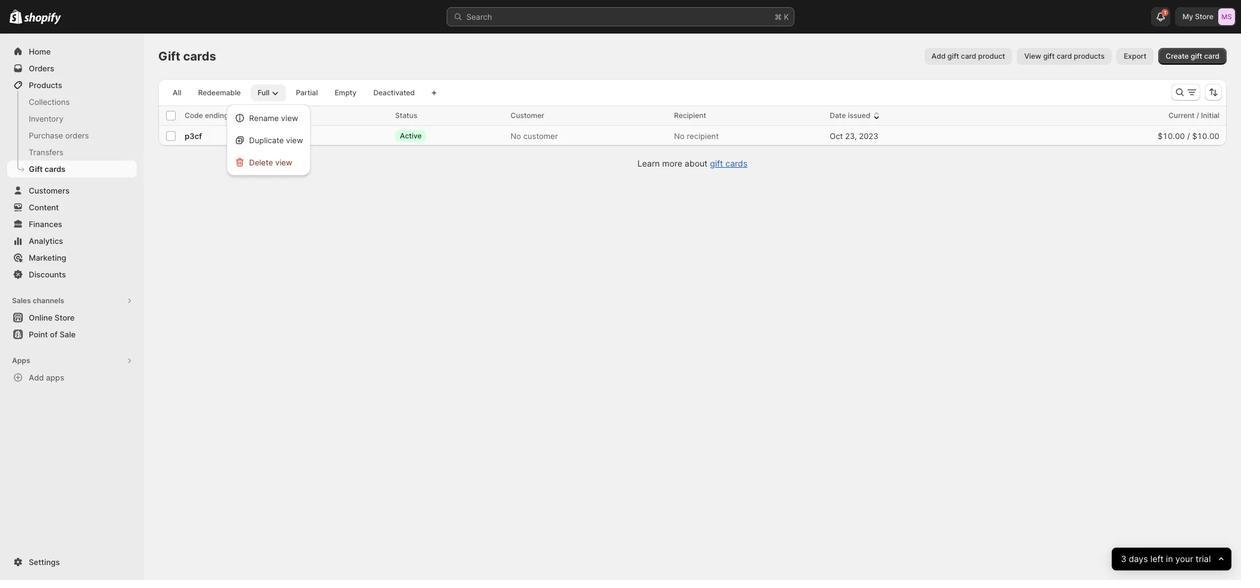Task type: vqa. For each thing, say whether or not it's contained in the screenshot.
$50 App Store Credit link
no



Task type: locate. For each thing, give the bounding box(es) containing it.
gift cards
[[158, 49, 216, 64], [29, 164, 65, 174]]

online store link
[[7, 310, 137, 326]]

⌘
[[775, 12, 782, 22]]

sales channels
[[12, 296, 64, 305]]

view right duplicate
[[286, 136, 303, 145]]

0 horizontal spatial gift cards
[[29, 164, 65, 174]]

trial
[[1197, 554, 1212, 565]]

add left apps
[[29, 373, 44, 383]]

card left product
[[962, 52, 977, 61]]

0 horizontal spatial store
[[55, 313, 75, 323]]

empty
[[335, 88, 357, 97]]

point of sale button
[[0, 326, 144, 343]]

settings link
[[7, 554, 137, 571]]

add inside button
[[29, 373, 44, 383]]

no for no customer
[[511, 131, 521, 141]]

2 horizontal spatial card
[[1205, 52, 1220, 61]]

gift
[[948, 52, 960, 61], [1044, 52, 1056, 61], [1192, 52, 1203, 61], [710, 158, 724, 169]]

add apps button
[[7, 370, 137, 386]]

duplicate view button
[[230, 130, 307, 150]]

rename view
[[249, 113, 298, 123]]

1 horizontal spatial /
[[1197, 111, 1200, 120]]

1 vertical spatial gift cards
[[29, 164, 65, 174]]

store right my
[[1196, 12, 1214, 21]]

all link
[[166, 85, 189, 101]]

delete view
[[249, 158, 292, 167]]

duplicate view
[[249, 136, 303, 145]]

sales
[[12, 296, 31, 305]]

of
[[50, 330, 58, 340]]

shopify image
[[10, 10, 22, 24], [24, 12, 61, 24]]

2 no from the left
[[675, 131, 685, 141]]

1 vertical spatial view
[[286, 136, 303, 145]]

⌘ k
[[775, 12, 790, 22]]

marketing link
[[7, 250, 137, 266]]

point of sale link
[[7, 326, 137, 343]]

collections
[[29, 97, 70, 107]]

rename view button
[[230, 108, 307, 128]]

deactivated link
[[366, 85, 422, 101]]

0 vertical spatial add
[[932, 52, 946, 61]]

products
[[1075, 52, 1105, 61]]

0 vertical spatial gift cards
[[158, 49, 216, 64]]

sale
[[60, 330, 76, 340]]

code ending
[[185, 111, 229, 120]]

store inside button
[[55, 313, 75, 323]]

home link
[[7, 43, 137, 60]]

view
[[281, 113, 298, 123], [286, 136, 303, 145], [275, 158, 292, 167]]

1 horizontal spatial gift cards
[[158, 49, 216, 64]]

point of sale
[[29, 330, 76, 340]]

cards
[[183, 49, 216, 64], [726, 158, 748, 169], [45, 164, 65, 174]]

/ down current / initial
[[1188, 131, 1191, 141]]

card for product
[[962, 52, 977, 61]]

oct 23, 2023
[[830, 131, 879, 141]]

gift for add
[[948, 52, 960, 61]]

0 horizontal spatial card
[[962, 52, 977, 61]]

gift for view
[[1044, 52, 1056, 61]]

1 horizontal spatial cards
[[183, 49, 216, 64]]

card
[[962, 52, 977, 61], [1057, 52, 1073, 61], [1205, 52, 1220, 61]]

current / initial
[[1169, 111, 1220, 120]]

gift
[[158, 49, 180, 64], [29, 164, 43, 174]]

redeemable link
[[191, 85, 248, 101]]

gift cards inside gift cards link
[[29, 164, 65, 174]]

my store image
[[1219, 8, 1236, 25]]

create gift card
[[1167, 52, 1220, 61]]

1
[[1165, 10, 1167, 16]]

gift cards down the transfers
[[29, 164, 65, 174]]

1 horizontal spatial gift
[[158, 49, 180, 64]]

1 card from the left
[[962, 52, 977, 61]]

k
[[784, 12, 790, 22]]

cards down the transfers
[[45, 164, 65, 174]]

1 vertical spatial /
[[1188, 131, 1191, 141]]

delete view button
[[230, 152, 307, 172]]

$10.00 down current
[[1159, 131, 1186, 141]]

cards up redeemable
[[183, 49, 216, 64]]

store for online store
[[55, 313, 75, 323]]

2 vertical spatial view
[[275, 158, 292, 167]]

inventory link
[[7, 110, 137, 127]]

collections link
[[7, 94, 137, 110]]

1 horizontal spatial add
[[932, 52, 946, 61]]

no customer
[[511, 131, 558, 141]]

finances
[[29, 220, 62, 229]]

status
[[395, 111, 418, 120]]

0 vertical spatial view
[[281, 113, 298, 123]]

1 no from the left
[[511, 131, 521, 141]]

add left product
[[932, 52, 946, 61]]

left
[[1151, 554, 1165, 565]]

view right the rename
[[281, 113, 298, 123]]

full
[[258, 88, 270, 97]]

add for add apps
[[29, 373, 44, 383]]

1 horizontal spatial $10.00
[[1193, 131, 1220, 141]]

gift right view
[[1044, 52, 1056, 61]]

analytics
[[29, 236, 63, 246]]

0 vertical spatial /
[[1197, 111, 1200, 120]]

/
[[1197, 111, 1200, 120], [1188, 131, 1191, 141]]

gift cards up all at the left top of the page
[[158, 49, 216, 64]]

orders link
[[7, 60, 137, 77]]

0 horizontal spatial gift
[[29, 164, 43, 174]]

1 vertical spatial store
[[55, 313, 75, 323]]

view gift card products link
[[1018, 48, 1113, 65]]

0 horizontal spatial cards
[[45, 164, 65, 174]]

inventory
[[29, 114, 63, 124]]

2 card from the left
[[1057, 52, 1073, 61]]

cards right about
[[726, 158, 748, 169]]

store up sale
[[55, 313, 75, 323]]

3 card from the left
[[1205, 52, 1220, 61]]

gift right create
[[1192, 52, 1203, 61]]

no down recipient
[[675, 131, 685, 141]]

view right delete
[[275, 158, 292, 167]]

date issued
[[830, 111, 871, 120]]

transfers
[[29, 148, 63, 157]]

1 $10.00 from the left
[[1159, 131, 1186, 141]]

no for no recipient
[[675, 131, 685, 141]]

1 horizontal spatial card
[[1057, 52, 1073, 61]]

/ left initial
[[1197, 111, 1200, 120]]

gift right about
[[710, 158, 724, 169]]

empty link
[[328, 85, 364, 101]]

1 horizontal spatial store
[[1196, 12, 1214, 21]]

store for my store
[[1196, 12, 1214, 21]]

recipient button
[[675, 110, 719, 122]]

p3cf
[[185, 131, 202, 141]]

$10.00 down initial
[[1193, 131, 1220, 141]]

view for delete view
[[275, 158, 292, 167]]

0 horizontal spatial add
[[29, 373, 44, 383]]

1 vertical spatial add
[[29, 373, 44, 383]]

add gift card product
[[932, 52, 1006, 61]]

1 horizontal spatial shopify image
[[24, 12, 61, 24]]

0 horizontal spatial /
[[1188, 131, 1191, 141]]

0 horizontal spatial $10.00
[[1159, 131, 1186, 141]]

/ for current
[[1197, 111, 1200, 120]]

gift left product
[[948, 52, 960, 61]]

home
[[29, 47, 51, 56]]

/ inside button
[[1197, 111, 1200, 120]]

0 vertical spatial store
[[1196, 12, 1214, 21]]

rename
[[249, 113, 279, 123]]

online store button
[[0, 310, 144, 326]]

gift cards link
[[710, 158, 748, 169]]

customer button
[[511, 110, 557, 122]]

0 horizontal spatial no
[[511, 131, 521, 141]]

export
[[1125, 52, 1147, 61]]

my
[[1183, 12, 1194, 21]]

menu
[[230, 108, 307, 172]]

no down customer
[[511, 131, 521, 141]]

view for rename view
[[281, 113, 298, 123]]

finances link
[[7, 216, 137, 233]]

tab list
[[163, 84, 425, 101]]

card right create
[[1205, 52, 1220, 61]]

gift up all at the left top of the page
[[158, 49, 180, 64]]

in
[[1167, 554, 1174, 565]]

1 horizontal spatial no
[[675, 131, 685, 141]]

more
[[663, 158, 683, 169]]

gift down the transfers
[[29, 164, 43, 174]]

card left "products"
[[1057, 52, 1073, 61]]

0 vertical spatial gift
[[158, 49, 180, 64]]

add for add gift card product
[[932, 52, 946, 61]]

about
[[685, 158, 708, 169]]

orders
[[65, 131, 89, 140]]



Task type: describe. For each thing, give the bounding box(es) containing it.
apps
[[12, 356, 30, 365]]

learn
[[638, 158, 660, 169]]

settings
[[29, 558, 60, 568]]

all
[[173, 88, 181, 97]]

issued
[[848, 111, 871, 120]]

purchase orders link
[[7, 127, 137, 144]]

initial
[[1202, 111, 1220, 120]]

ending
[[205, 111, 229, 120]]

product
[[979, 52, 1006, 61]]

partial
[[296, 88, 318, 97]]

date issued button
[[830, 110, 883, 122]]

discounts link
[[7, 266, 137, 283]]

1 vertical spatial gift
[[29, 164, 43, 174]]

recipient
[[687, 131, 719, 141]]

discounts
[[29, 270, 66, 280]]

duplicate
[[249, 136, 284, 145]]

products
[[29, 80, 62, 90]]

recipient
[[675, 111, 707, 120]]

cards inside gift cards link
[[45, 164, 65, 174]]

transfers link
[[7, 144, 137, 161]]

p3cf link
[[185, 131, 202, 141]]

redeemable
[[198, 88, 241, 97]]

marketing
[[29, 253, 66, 263]]

gift cards link
[[7, 161, 137, 178]]

3 days left in your trial button
[[1113, 548, 1232, 571]]

2 $10.00 from the left
[[1193, 131, 1220, 141]]

$10.00 / $10.00
[[1159, 131, 1220, 141]]

online
[[29, 313, 53, 323]]

card for products
[[1057, 52, 1073, 61]]

products link
[[7, 77, 137, 94]]

customers
[[29, 186, 70, 196]]

gift for create
[[1192, 52, 1203, 61]]

channels
[[33, 296, 64, 305]]

orders
[[29, 64, 54, 73]]

no recipient
[[675, 131, 719, 141]]

content
[[29, 203, 59, 212]]

0 horizontal spatial shopify image
[[10, 10, 22, 24]]

view for duplicate view
[[286, 136, 303, 145]]

/ for $10.00
[[1188, 131, 1191, 141]]

days
[[1130, 554, 1149, 565]]

sales channels button
[[7, 293, 137, 310]]

1 button
[[1152, 7, 1171, 26]]

add apps
[[29, 373, 64, 383]]

menu containing rename view
[[230, 108, 307, 172]]

view
[[1025, 52, 1042, 61]]

point
[[29, 330, 48, 340]]

apps
[[46, 373, 64, 383]]

3 days left in your trial
[[1122, 554, 1212, 565]]

3
[[1122, 554, 1127, 565]]

content link
[[7, 199, 137, 216]]

23,
[[846, 131, 857, 141]]

active
[[400, 131, 422, 140]]

create
[[1167, 52, 1190, 61]]

customer
[[511, 111, 545, 120]]

2 horizontal spatial cards
[[726, 158, 748, 169]]

date
[[830, 111, 847, 120]]

customers link
[[7, 182, 137, 199]]

purchase orders
[[29, 131, 89, 140]]

purchase
[[29, 131, 63, 140]]

full button
[[251, 85, 286, 101]]

tab list containing all
[[163, 84, 425, 101]]

current / initial button
[[1169, 110, 1232, 122]]

your
[[1176, 554, 1194, 565]]

view gift card products
[[1025, 52, 1105, 61]]

add gift card product link
[[925, 48, 1013, 65]]

oct
[[830, 131, 844, 141]]

create gift card link
[[1159, 48, 1228, 65]]

learn more about gift cards
[[638, 158, 748, 169]]

my store
[[1183, 12, 1214, 21]]

online store
[[29, 313, 75, 323]]



